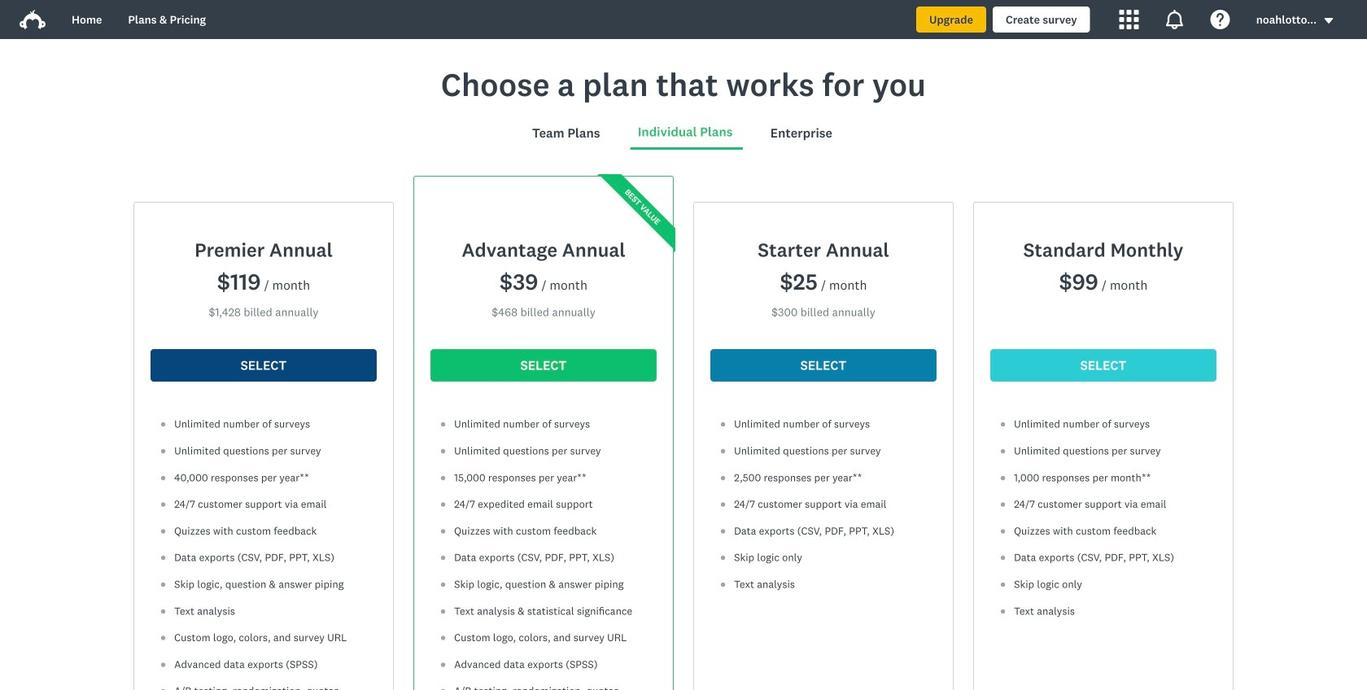Task type: vqa. For each thing, say whether or not it's contained in the screenshot.
Notification center icon
yes



Task type: locate. For each thing, give the bounding box(es) containing it.
products icon image
[[1119, 10, 1139, 29], [1119, 10, 1139, 29]]

brand logo image
[[20, 7, 46, 33], [20, 10, 46, 29]]

dropdown arrow icon image
[[1323, 15, 1335, 26], [1325, 18, 1333, 24]]



Task type: describe. For each thing, give the bounding box(es) containing it.
help icon image
[[1211, 10, 1230, 29]]

notification center icon image
[[1165, 10, 1185, 29]]

1 brand logo image from the top
[[20, 7, 46, 33]]

2 brand logo image from the top
[[20, 10, 46, 29]]



